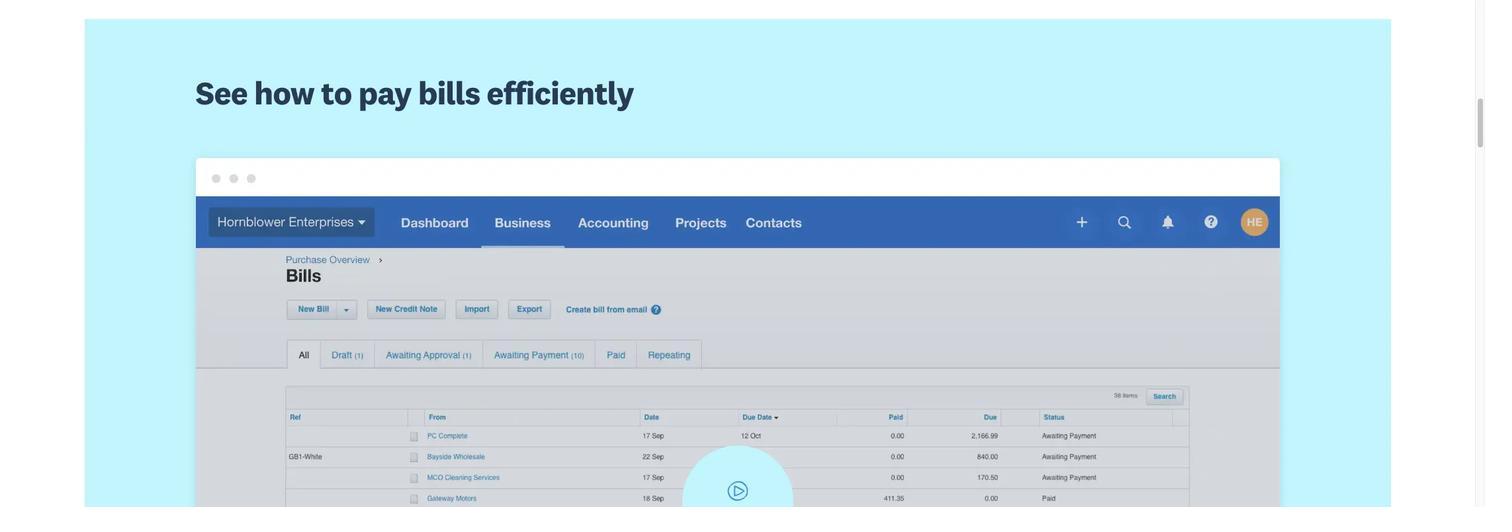 Task type: describe. For each thing, give the bounding box(es) containing it.
pay
[[358, 73, 412, 113]]

see how to pay bills efficiently
[[196, 73, 634, 113]]



Task type: locate. For each thing, give the bounding box(es) containing it.
see
[[196, 73, 248, 113]]

to
[[321, 73, 352, 113]]

bills
[[418, 73, 480, 113]]

how
[[254, 73, 314, 113]]

efficiently
[[487, 73, 634, 113]]



Task type: vqa. For each thing, say whether or not it's contained in the screenshot.
efficiently at the top
yes



